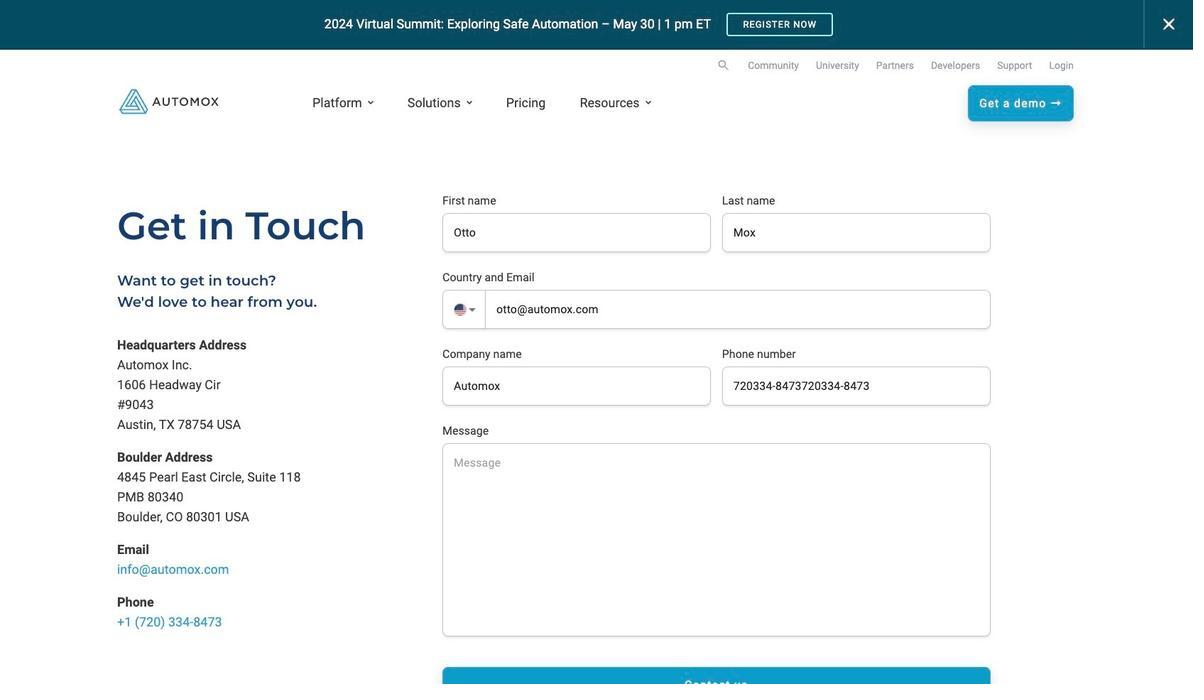 Task type: locate. For each thing, give the bounding box(es) containing it.
otto@automox.com text field
[[496, 301, 979, 318]]

Message text field
[[454, 455, 979, 625]]



Task type: describe. For each thing, give the bounding box(es) containing it.
Otto text field
[[454, 224, 699, 241]]

close banner image
[[1163, 18, 1175, 30]]

Automox text field
[[454, 378, 699, 394]]

Mox text field
[[734, 224, 979, 241]]

(720) 334-8473 number field
[[734, 378, 979, 394]]



